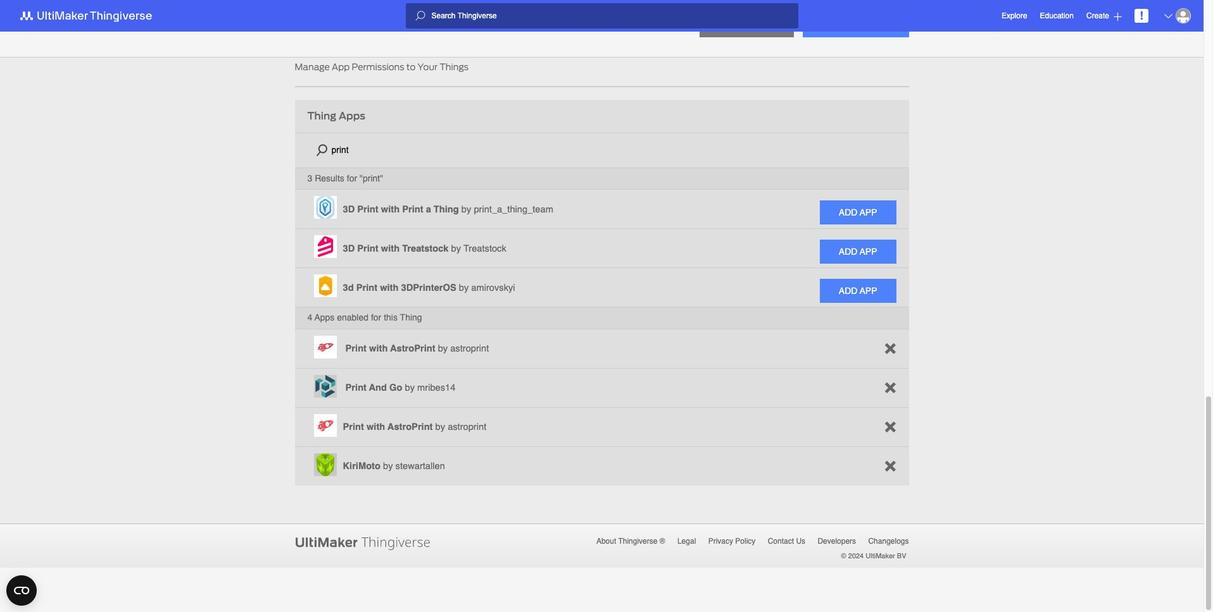 Task type: vqa. For each thing, say whether or not it's contained in the screenshot.
new
yes



Task type: describe. For each thing, give the bounding box(es) containing it.
1 vertical spatial print with astroprint by astroprint
[[343, 423, 486, 433]]

1 treatstock from the left
[[402, 244, 449, 254]]

thing apps manage app permissions to your things
[[295, 40, 469, 72]]

thing down manage
[[307, 109, 336, 123]]

save & view
[[719, 20, 775, 30]]

3 results for " print"
[[307, 173, 383, 183]]

to
[[406, 62, 416, 72]]

apps for thing apps manage app permissions to your things
[[351, 40, 397, 62]]

results
[[315, 173, 344, 183]]

and
[[369, 383, 387, 393]]

makerbot logo image
[[13, 8, 167, 23]]

by right go
[[405, 383, 415, 393]]

creating a new thing
[[295, 11, 494, 33]]

apps for thing apps
[[339, 109, 365, 123]]

this
[[384, 313, 398, 323]]

0 vertical spatial astroprint
[[390, 344, 435, 354]]

things
[[440, 62, 469, 72]]

thing apps
[[307, 109, 365, 123]]

app for 3d print with print a thing by print_a_thing_team
[[860, 208, 877, 218]]

kirimoto
[[343, 462, 381, 472]]

3d for 3d print with treatstock by treatstock
[[343, 244, 355, 254]]

thingiverse
[[618, 538, 658, 546]]

stewartallen
[[395, 462, 445, 472]]

contact us link
[[768, 536, 805, 548]]

bv
[[897, 553, 906, 561]]

publish thing
[[822, 20, 890, 30]]

1 horizontal spatial a
[[426, 204, 431, 215]]

print"
[[363, 173, 383, 183]]

save
[[719, 20, 742, 30]]

contact
[[768, 538, 794, 546]]

thing inside the "thing apps manage app permissions to your things"
[[295, 40, 348, 62]]

by down mribes14 at the left bottom of the page
[[435, 423, 445, 433]]

©
[[841, 553, 846, 561]]

1 vertical spatial astroprint
[[448, 423, 486, 433]]

us
[[796, 538, 805, 546]]

3dprinteros
[[401, 283, 456, 293]]

enabled
[[337, 313, 369, 323]]

thing right this
[[400, 313, 422, 323]]

policy
[[735, 538, 756, 546]]

developers
[[818, 538, 856, 546]]

privacy policy
[[708, 538, 756, 546]]

add app button for 3d print with 3dprinteros by amirovskyi
[[820, 279, 896, 303]]

publish thing button
[[803, 13, 909, 37]]

1 horizontal spatial for
[[371, 313, 381, 323]]

by right kirimoto
[[383, 462, 393, 472]]

developers link
[[818, 536, 856, 548]]

with for print
[[381, 204, 400, 215]]

education link
[[1040, 9, 1074, 22]]

cancel
[[661, 21, 693, 30]]

add for 3d print with print a thing by print_a_thing_team
[[839, 208, 858, 218]]

Search for Apps text field
[[307, 139, 495, 161]]

! link
[[1135, 9, 1149, 23]]

publish
[[822, 20, 860, 30]]

add for 3d print with 3dprinteros by amirovskyi
[[839, 286, 858, 296]]

with down this
[[369, 344, 388, 354]]

mribes14
[[417, 383, 456, 393]]

ultimaker bv link
[[866, 553, 906, 562]]

contact us
[[768, 538, 805, 546]]

cancel link
[[661, 21, 693, 30]]

add app for 3d print with print a thing by print_a_thing_team
[[839, 208, 877, 218]]

privacy policy link
[[708, 536, 756, 548]]

"
[[360, 173, 363, 183]]

thing up 3d print with treatstock by treatstock
[[434, 204, 459, 215]]

add for 3d print with treatstock by treatstock
[[839, 247, 858, 257]]



Task type: locate. For each thing, give the bounding box(es) containing it.
by up mribes14 at the left bottom of the page
[[438, 344, 448, 354]]

legal link
[[678, 536, 696, 548]]

with
[[381, 204, 400, 215], [381, 244, 400, 254], [380, 283, 399, 293], [369, 344, 388, 354], [367, 423, 385, 433]]

about thingiverse ® link
[[596, 536, 665, 548]]

1 add app button from the top
[[820, 201, 896, 225]]

2 treatstock from the left
[[464, 244, 506, 254]]

1 vertical spatial for
[[371, 313, 381, 323]]

2 vertical spatial add
[[839, 286, 858, 296]]

1 add app from the top
[[839, 208, 877, 218]]

add
[[839, 208, 858, 218], [839, 247, 858, 257], [839, 286, 858, 296]]

1 vertical spatial add app
[[839, 247, 877, 257]]

&
[[744, 20, 750, 30]]

apps inside the "thing apps manage app permissions to your things"
[[351, 40, 397, 62]]

app
[[332, 62, 350, 72], [860, 208, 877, 218], [860, 247, 877, 257], [860, 286, 877, 296]]

with down print"
[[381, 204, 400, 215]]

!
[[1140, 9, 1144, 22]]

1 3d from the top
[[343, 204, 355, 215]]

3 add app button from the top
[[820, 279, 896, 303]]

thing inside button
[[862, 20, 890, 30]]

add app for 3d print with treatstock by treatstock
[[839, 247, 877, 257]]

create button
[[1087, 5, 1122, 26]]

3d print with 3dprinteros by amirovskyi
[[343, 283, 515, 293]]

1 add from the top
[[839, 208, 858, 218]]

0 horizontal spatial for
[[347, 173, 357, 183]]

a left new
[[383, 11, 395, 33]]

about thingiverse ®
[[596, 538, 665, 546]]

2 add app from the top
[[839, 247, 877, 257]]

changelogs
[[868, 538, 909, 546]]

app inside the "thing apps manage app permissions to your things"
[[332, 62, 350, 72]]

print with astroprint by astroprint down this
[[345, 344, 489, 354]]

thing
[[441, 11, 494, 33], [862, 20, 890, 30], [295, 40, 348, 62], [307, 109, 336, 123], [434, 204, 459, 215], [400, 313, 422, 323]]

legal
[[678, 538, 696, 546]]

manage
[[295, 62, 330, 72]]

3 add from the top
[[839, 286, 858, 296]]

astroprint down this
[[390, 344, 435, 354]]

print and go by mribes14
[[345, 383, 456, 393]]

by left print_a_thing_team
[[461, 204, 471, 215]]

0 vertical spatial astroprint
[[450, 344, 489, 354]]

with up this
[[380, 283, 399, 293]]

®
[[660, 538, 665, 546]]

astroprint down print and go by mribes14
[[388, 423, 433, 433]]

by down 3d print with print a thing by print_a_thing_team
[[451, 244, 461, 254]]

apps
[[351, 40, 397, 62], [339, 109, 365, 123], [315, 313, 335, 323]]

print
[[357, 204, 378, 215], [402, 204, 423, 215], [357, 244, 378, 254], [356, 283, 377, 293], [345, 344, 367, 354], [345, 383, 367, 393], [343, 423, 364, 433]]

search control image
[[415, 11, 425, 21]]

3d print with treatstock by treatstock
[[343, 244, 506, 254]]

0 vertical spatial add
[[839, 208, 858, 218]]

explore button
[[1002, 5, 1027, 26]]

0 horizontal spatial a
[[383, 11, 395, 33]]

apps down permissions
[[339, 109, 365, 123]]

3
[[307, 173, 312, 183]]

go
[[389, 383, 402, 393]]

2 3d from the top
[[343, 244, 355, 254]]

0 vertical spatial apps
[[351, 40, 397, 62]]

save & view button
[[700, 13, 794, 37]]

for
[[347, 173, 357, 183], [371, 313, 381, 323]]

your
[[418, 62, 438, 72]]

3d up 3d
[[343, 244, 355, 254]]

add app button
[[820, 201, 896, 225], [820, 240, 896, 264], [820, 279, 896, 303]]

changelogs © 2024 ultimaker bv
[[841, 538, 909, 561]]

amirovskyi
[[471, 283, 515, 293]]

3d
[[343, 204, 355, 215], [343, 244, 355, 254]]

with for 3dprinteros
[[380, 283, 399, 293]]

0 vertical spatial print with astroprint by astroprint
[[345, 344, 489, 354]]

privacy
[[708, 538, 733, 546]]

astroprint down mribes14 at the left bottom of the page
[[448, 423, 486, 433]]

for left "
[[347, 173, 357, 183]]

1 vertical spatial add
[[839, 247, 858, 257]]

permissions
[[352, 62, 404, 72]]

3d
[[343, 283, 354, 293]]

2024
[[848, 553, 864, 561]]

view
[[753, 20, 775, 30]]

print with astroprint by astroprint
[[345, 344, 489, 354], [343, 423, 486, 433]]

3d down 3 results for " print"
[[343, 204, 355, 215]]

apps right 4
[[315, 313, 335, 323]]

1 vertical spatial add app button
[[820, 240, 896, 264]]

4 apps enabled for this thing
[[307, 313, 422, 323]]

about
[[596, 538, 616, 546]]

kirimoto by stewartallen
[[343, 462, 445, 472]]

Search Thingiverse text field
[[425, 11, 798, 21]]

print with astroprint by astroprint up stewartallen
[[343, 423, 486, 433]]

2 add app button from the top
[[820, 240, 896, 264]]

3d print with print a thing by print_a_thing_team
[[343, 204, 553, 215]]

thing up things
[[441, 11, 494, 33]]

changelogs link
[[868, 536, 909, 548]]

1 vertical spatial a
[[426, 204, 431, 215]]

thing down the creating
[[295, 40, 348, 62]]

2 vertical spatial add app
[[839, 286, 877, 296]]

with down and
[[367, 423, 385, 433]]

add app button for 3d print with treatstock by treatstock
[[820, 240, 896, 264]]

with up the 3d print with 3dprinteros by amirovskyi
[[381, 244, 400, 254]]

2 add from the top
[[839, 247, 858, 257]]

add app
[[839, 208, 877, 218], [839, 247, 877, 257], [839, 286, 877, 296]]

treatstock up 3dprinteros
[[402, 244, 449, 254]]

open widget image
[[6, 576, 37, 607]]

1 vertical spatial 3d
[[343, 244, 355, 254]]

4
[[307, 313, 312, 323]]

apps for 4 apps enabled for this thing
[[315, 313, 335, 323]]

0 vertical spatial for
[[347, 173, 357, 183]]

for left this
[[371, 313, 381, 323]]

creating
[[295, 11, 380, 33]]

ultimaker logo image
[[295, 536, 433, 551]]

1 vertical spatial astroprint
[[388, 423, 433, 433]]

astroprint up mribes14 at the left bottom of the page
[[450, 344, 489, 354]]

a
[[383, 11, 395, 33], [426, 204, 431, 215]]

0 vertical spatial 3d
[[343, 204, 355, 215]]

plusicon image
[[1114, 12, 1122, 21]]

0 vertical spatial add app button
[[820, 201, 896, 225]]

education
[[1040, 11, 1074, 20]]

add app for 3d print with 3dprinteros by amirovskyi
[[839, 286, 877, 296]]

with for treatstock
[[381, 244, 400, 254]]

create
[[1087, 11, 1109, 20]]

2 vertical spatial add app button
[[820, 279, 896, 303]]

3d for 3d print with print a thing by print_a_thing_team
[[343, 204, 355, 215]]

astroprint
[[390, 344, 435, 354], [388, 423, 433, 433]]

ultimaker
[[866, 553, 895, 561]]

print_a_thing_team
[[474, 204, 553, 215]]

a up 3d print with treatstock by treatstock
[[426, 204, 431, 215]]

3 add app from the top
[[839, 286, 877, 296]]

by left amirovskyi
[[459, 283, 469, 293]]

1 horizontal spatial treatstock
[[464, 244, 506, 254]]

0 horizontal spatial treatstock
[[402, 244, 449, 254]]

new
[[399, 11, 438, 33]]

0 vertical spatial add app
[[839, 208, 877, 218]]

add app button for 3d print with print a thing by print_a_thing_team
[[820, 201, 896, 225]]

explore
[[1002, 11, 1027, 20]]

apps down creating a new thing
[[351, 40, 397, 62]]

2 vertical spatial apps
[[315, 313, 335, 323]]

1 vertical spatial apps
[[339, 109, 365, 123]]

treatstock
[[402, 244, 449, 254], [464, 244, 506, 254]]

thing right 'publish'
[[862, 20, 890, 30]]

astroprint
[[450, 344, 489, 354], [448, 423, 486, 433]]

0 vertical spatial a
[[383, 11, 395, 33]]

avatar image
[[1176, 8, 1191, 23]]

app for 3d print with treatstock by treatstock
[[860, 247, 877, 257]]

treatstock up amirovskyi
[[464, 244, 506, 254]]

by
[[461, 204, 471, 215], [451, 244, 461, 254], [459, 283, 469, 293], [438, 344, 448, 354], [405, 383, 415, 393], [435, 423, 445, 433], [383, 462, 393, 472]]

app for 3d print with 3dprinteros by amirovskyi
[[860, 286, 877, 296]]



